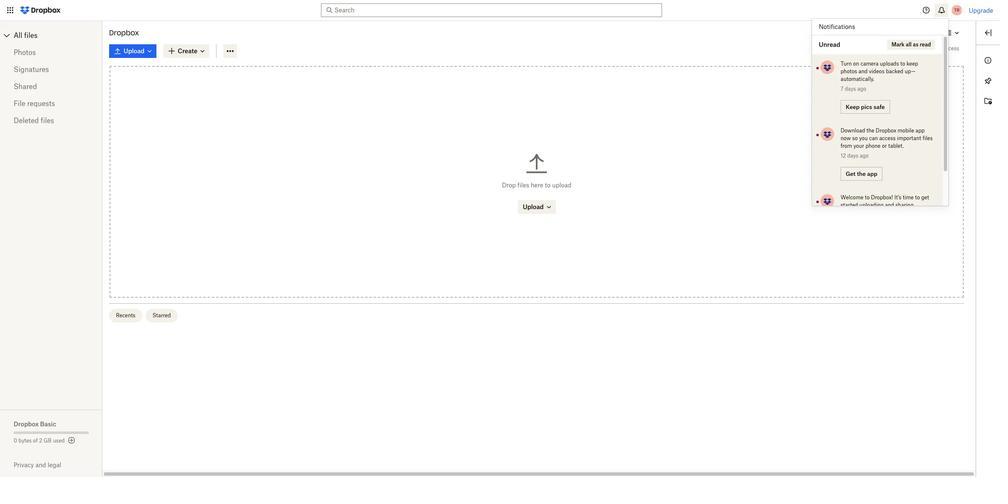 Task type: locate. For each thing, give the bounding box(es) containing it.
upgrade link
[[970, 7, 994, 14]]

file requests
[[14, 99, 55, 108]]

read
[[920, 41, 932, 48]]

0 vertical spatial access
[[943, 45, 960, 52]]

0 vertical spatial the
[[867, 128, 875, 134]]

files for all files
[[24, 31, 38, 40]]

dropbox!
[[872, 195, 894, 201]]

notifications
[[820, 23, 856, 30]]

1 vertical spatial days
[[848, 153, 859, 159]]

dropbox basic
[[14, 421, 56, 428]]

you
[[921, 45, 929, 52], [860, 135, 868, 142]]

0 vertical spatial and
[[859, 68, 868, 75]]

0 horizontal spatial the
[[858, 170, 866, 177]]

time
[[903, 195, 914, 201]]

0 vertical spatial ago
[[858, 86, 867, 92]]

camera
[[861, 61, 879, 67]]

download the dropbox mobile app now so you can access important files from your phone or tablet. 12 days ago
[[841, 128, 933, 159]]

uploading
[[860, 202, 884, 209]]

and up the "automatically."
[[859, 68, 868, 75]]

1 vertical spatial access
[[880, 135, 896, 142]]

2 vertical spatial and
[[35, 462, 46, 469]]

get the app button
[[841, 167, 883, 181]]

0 horizontal spatial and
[[35, 462, 46, 469]]

app
[[916, 128, 925, 134], [868, 170, 878, 177]]

to
[[901, 61, 906, 67], [545, 182, 551, 189], [865, 195, 870, 201], [916, 195, 921, 201]]

so
[[853, 135, 858, 142]]

days
[[845, 86, 857, 92], [848, 153, 859, 159]]

the right get
[[858, 170, 866, 177]]

0
[[14, 438, 17, 445]]

files right all
[[24, 31, 38, 40]]

on
[[854, 61, 860, 67]]

app right get
[[868, 170, 878, 177]]

of
[[33, 438, 38, 445]]

starred button
[[146, 309, 178, 323]]

1 vertical spatial ago
[[860, 153, 869, 159]]

welcome to dropbox! it's time to get started uploading and sharing. link
[[813, 188, 943, 247]]

1 vertical spatial the
[[858, 170, 866, 177]]

files
[[24, 31, 38, 40], [41, 116, 54, 125], [923, 135, 933, 142], [518, 182, 530, 189]]

ago down your
[[860, 153, 869, 159]]

ago inside turn on camera uploads to keep photos and videos backed up— automatically. 7 days ago
[[858, 86, 867, 92]]

you right as
[[921, 45, 929, 52]]

as
[[914, 41, 919, 48]]

to inside turn on camera uploads to keep photos and videos backed up— automatically. 7 days ago
[[901, 61, 906, 67]]

1 horizontal spatial the
[[867, 128, 875, 134]]

files for deleted files
[[41, 116, 54, 125]]

mark
[[892, 41, 905, 48]]

0 vertical spatial days
[[845, 86, 857, 92]]

days inside download the dropbox mobile app now so you can access important files from your phone or tablet. 12 days ago
[[848, 153, 859, 159]]

0 horizontal spatial access
[[880, 135, 896, 142]]

all files link
[[14, 29, 102, 42]]

files inside download the dropbox mobile app now so you can access important files from your phone or tablet. 12 days ago
[[923, 135, 933, 142]]

up—
[[905, 68, 916, 75]]

ago down the "automatically."
[[858, 86, 867, 92]]

files left here
[[518, 182, 530, 189]]

access up or
[[880, 135, 896, 142]]

signatures link
[[14, 61, 89, 78]]

shared link
[[14, 78, 89, 95]]

0 horizontal spatial you
[[860, 135, 868, 142]]

1 horizontal spatial dropbox
[[109, 29, 139, 37]]

app inside "button"
[[868, 170, 878, 177]]

you inside download the dropbox mobile app now so you can access important files from your phone or tablet. 12 days ago
[[860, 135, 868, 142]]

to left get
[[916, 195, 921, 201]]

1 vertical spatial and
[[886, 202, 895, 209]]

the up can
[[867, 128, 875, 134]]

2 horizontal spatial and
[[886, 202, 895, 209]]

and left legal
[[35, 462, 46, 469]]

7
[[841, 86, 844, 92]]

dropbox inside download the dropbox mobile app now so you can access important files from your phone or tablet. 12 days ago
[[876, 128, 897, 134]]

uploads
[[881, 61, 900, 67]]

open activity image
[[984, 96, 994, 107]]

deleted files
[[14, 116, 54, 125]]

photos link
[[14, 44, 89, 61]]

welcome to dropbox! it's time to get started uploading and sharing. button
[[813, 188, 943, 247], [841, 194, 934, 209]]

you right the so
[[860, 135, 868, 142]]

starred
[[153, 313, 171, 319]]

0 vertical spatial app
[[916, 128, 925, 134]]

phone
[[866, 143, 881, 149]]

all files
[[14, 31, 38, 40]]

get more space image
[[66, 436, 77, 446]]

welcome
[[841, 195, 864, 201]]

turn on camera uploads to keep photos and videos backed up— automatically. 7 days ago
[[841, 61, 919, 92]]

1 vertical spatial dropbox
[[876, 128, 897, 134]]

keep
[[907, 61, 919, 67]]

deleted
[[14, 116, 39, 125]]

files for drop files here to upload
[[518, 182, 530, 189]]

the inside "button"
[[858, 170, 866, 177]]

0 horizontal spatial dropbox
[[14, 421, 39, 428]]

days right 12
[[848, 153, 859, 159]]

recents button
[[109, 309, 142, 323]]

have
[[931, 45, 942, 52]]

1 horizontal spatial and
[[859, 68, 868, 75]]

access right have
[[943, 45, 960, 52]]

files down file requests link
[[41, 116, 54, 125]]

0 vertical spatial dropbox
[[109, 29, 139, 37]]

the
[[867, 128, 875, 134], [858, 170, 866, 177]]

0 vertical spatial you
[[921, 45, 929, 52]]

only
[[908, 45, 919, 52]]

access
[[943, 45, 960, 52], [880, 135, 896, 142]]

1 horizontal spatial you
[[921, 45, 929, 52]]

here
[[531, 182, 544, 189]]

2 horizontal spatial dropbox
[[876, 128, 897, 134]]

shared
[[14, 82, 37, 91]]

1 horizontal spatial access
[[943, 45, 960, 52]]

days right 7
[[845, 86, 857, 92]]

dropbox
[[109, 29, 139, 37], [876, 128, 897, 134], [14, 421, 39, 428]]

only you have access
[[908, 45, 960, 52]]

download the dropbox mobile app now so you can access important files from your phone or tablet. button
[[841, 127, 934, 150]]

welcome to dropbox! it's time to get started uploading and sharing.
[[841, 195, 930, 209]]

global header element
[[0, 0, 1001, 21]]

the inside download the dropbox mobile app now so you can access important files from your phone or tablet. 12 days ago
[[867, 128, 875, 134]]

automatically.
[[841, 76, 875, 82]]

get the app
[[846, 170, 878, 177]]

1 vertical spatial you
[[860, 135, 868, 142]]

files right important
[[923, 135, 933, 142]]

and down dropbox!
[[886, 202, 895, 209]]

the for get
[[858, 170, 866, 177]]

2
[[39, 438, 42, 445]]

1 horizontal spatial app
[[916, 128, 925, 134]]

and
[[859, 68, 868, 75], [886, 202, 895, 209], [35, 462, 46, 469]]

all
[[906, 41, 912, 48]]

privacy
[[14, 462, 34, 469]]

backed
[[887, 68, 904, 75]]

0 horizontal spatial app
[[868, 170, 878, 177]]

2 vertical spatial dropbox
[[14, 421, 39, 428]]

files inside 'link'
[[41, 116, 54, 125]]

to left keep
[[901, 61, 906, 67]]

app up important
[[916, 128, 925, 134]]

open information panel image
[[984, 55, 994, 66]]

1 vertical spatial app
[[868, 170, 878, 177]]



Task type: vqa. For each thing, say whether or not it's contained in the screenshot.
"DOWNLOAD THE DROPBOX MOBILE APP NOW SO YOU CAN ACCESS IMPORTANT FILES FROM YOUR PHONE OR TABLET." button
yes



Task type: describe. For each thing, give the bounding box(es) containing it.
deleted files link
[[14, 112, 89, 129]]

requests
[[27, 99, 55, 108]]

drop
[[502, 182, 516, 189]]

now
[[841, 135, 852, 142]]

access inside download the dropbox mobile app now so you can access important files from your phone or tablet. 12 days ago
[[880, 135, 896, 142]]

or
[[883, 143, 888, 149]]

turn on camera uploads to keep photos and videos backed up— automatically. button
[[841, 60, 934, 83]]

started
[[841, 202, 859, 209]]

privacy and legal link
[[14, 462, 102, 469]]

videos
[[870, 68, 885, 75]]

to right here
[[545, 182, 551, 189]]

keep pics safe button
[[841, 100, 891, 114]]

unread
[[820, 41, 841, 48]]

can
[[870, 135, 879, 142]]

12
[[841, 153, 847, 159]]

pics
[[862, 103, 873, 110]]

tablet.
[[889, 143, 905, 149]]

turn
[[841, 61, 852, 67]]

safe
[[874, 103, 885, 110]]

mark all as read button
[[888, 40, 936, 50]]

photos
[[841, 68, 858, 75]]

basic
[[40, 421, 56, 428]]

mark all as read
[[892, 41, 932, 48]]

and inside turn on camera uploads to keep photos and videos backed up— automatically. 7 days ago
[[859, 68, 868, 75]]

and inside the welcome to dropbox! it's time to get started uploading and sharing.
[[886, 202, 895, 209]]

download
[[841, 128, 866, 134]]

dropbox for dropbox
[[109, 29, 139, 37]]

upgrade
[[970, 7, 994, 14]]

app inside download the dropbox mobile app now so you can access important files from your phone or tablet. 12 days ago
[[916, 128, 925, 134]]

dropbox for dropbox basic
[[14, 421, 39, 428]]

it's
[[895, 195, 902, 201]]

file
[[14, 99, 25, 108]]

keep pics safe
[[846, 103, 885, 110]]

upload
[[553, 182, 572, 189]]

file requests link
[[14, 95, 89, 112]]

bytes
[[18, 438, 32, 445]]

0 bytes of 2 gb used
[[14, 438, 65, 445]]

open details pane image
[[984, 28, 994, 38]]

dropbox logo - go to the homepage image
[[17, 3, 64, 17]]

get
[[846, 170, 856, 177]]

your
[[854, 143, 865, 149]]

ago inside download the dropbox mobile app now so you can access important files from your phone or tablet. 12 days ago
[[860, 153, 869, 159]]

gb
[[44, 438, 52, 445]]

privacy and legal
[[14, 462, 61, 469]]

to up uploading
[[865, 195, 870, 201]]

all
[[14, 31, 22, 40]]

open pinned items image
[[984, 76, 994, 86]]

photos
[[14, 48, 36, 57]]

recents
[[116, 313, 135, 319]]

the for download
[[867, 128, 875, 134]]

mobile
[[898, 128, 915, 134]]

sharing.
[[896, 202, 916, 209]]

keep
[[846, 103, 860, 110]]

legal
[[48, 462, 61, 469]]

important
[[898, 135, 922, 142]]

used
[[53, 438, 65, 445]]

drop files here to upload
[[502, 182, 572, 189]]

days inside turn on camera uploads to keep photos and videos backed up— automatically. 7 days ago
[[845, 86, 857, 92]]

signatures
[[14, 65, 49, 74]]

get
[[922, 195, 930, 201]]

from
[[841, 143, 853, 149]]



